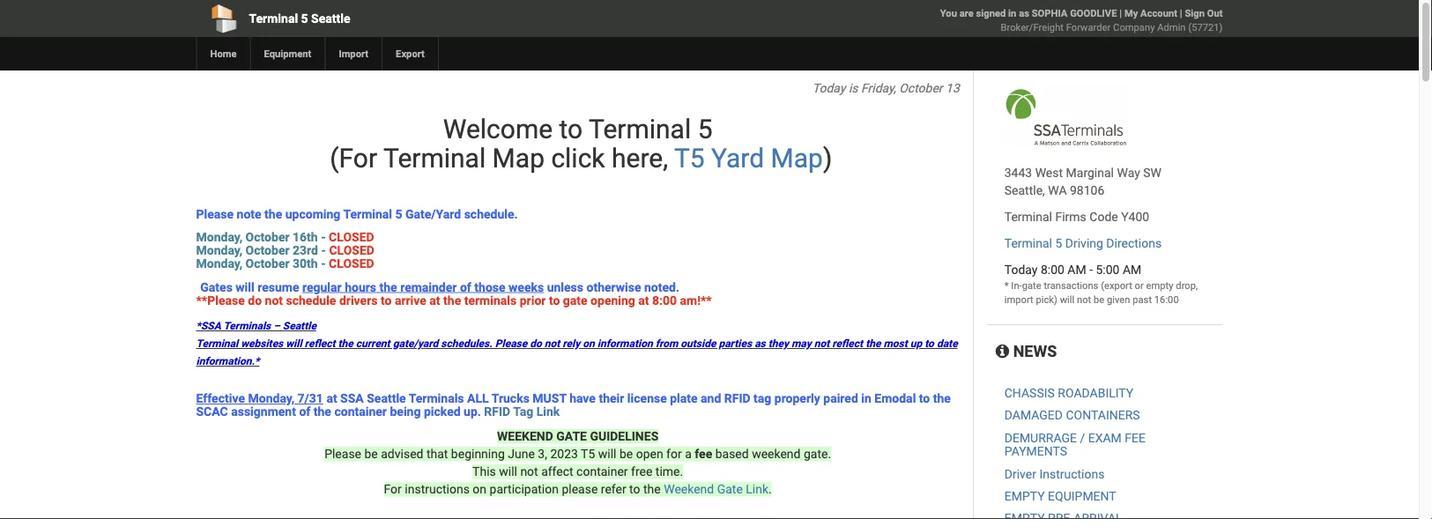 Task type: locate. For each thing, give the bounding box(es) containing it.
terminal inside please note the upcoming terminal 5 gate/yard schedule. monday, october 16th - closed monday, october 23rd - closed monday, october 30th - closed
[[343, 207, 392, 222]]

containers
[[1066, 408, 1140, 423]]

am
[[1068, 262, 1086, 277], [1123, 262, 1142, 277]]

not inside gates will resume regular hours the remainder of those weeks unless otherwise noted. **please do not schedule drivers to arrive at the terminals prior to gate opening at 8:00 am!**
[[265, 293, 283, 308]]

0 horizontal spatial |
[[1120, 7, 1122, 19]]

seattle right ssa
[[367, 391, 406, 406]]

0 vertical spatial container
[[334, 405, 387, 419]]

0 vertical spatial please
[[196, 207, 234, 222]]

0 vertical spatial of
[[460, 280, 471, 294]]

1 closed from the top
[[329, 230, 374, 244]]

plate
[[670, 391, 698, 406]]

1 vertical spatial 8:00
[[652, 293, 677, 308]]

not right may
[[814, 337, 830, 350]]

please note the upcoming terminal 5 gate/yard schedule. monday, october 16th - closed monday, october 23rd - closed monday, october 30th - closed
[[196, 207, 518, 271]]

5 left gate/yard
[[395, 207, 402, 222]]

be down guidelines
[[620, 447, 633, 461]]

1 horizontal spatial rfid
[[724, 391, 751, 406]]

seattle inside at ssa seattle terminals all trucks must have their license plate and rfid tag properly paired in emodal to the scac assignment of the container being picked up.
[[367, 391, 406, 406]]

please left note
[[196, 207, 234, 222]]

seattle for at
[[367, 391, 406, 406]]

they
[[768, 337, 789, 350]]

tag
[[513, 405, 533, 419]]

8:00 inside today                                                                                                                                                                                                                                                                                                                                                                                                                                                                                                                                                                                                                                                                                                           8:00 am - 5:00 am * in-gate transactions (export or empty drop, import pick) will not be given past 16:00
[[1041, 262, 1065, 277]]

0 vertical spatial gate
[[1022, 280, 1041, 291]]

as left they in the right bottom of the page
[[755, 337, 766, 350]]

do right **please
[[248, 293, 262, 308]]

0 horizontal spatial please
[[196, 207, 234, 222]]

terminal 5 seattle
[[249, 11, 350, 26]]

here,
[[612, 142, 668, 174]]

demurrage / exam fee payments link
[[1005, 431, 1146, 459]]

8:00 left am!**
[[652, 293, 677, 308]]

0 vertical spatial terminals
[[223, 320, 271, 332]]

reflect right may
[[832, 337, 863, 350]]

terminals up websites
[[223, 320, 271, 332]]

past
[[1133, 294, 1152, 305]]

the
[[265, 207, 282, 222], [379, 280, 397, 294], [443, 293, 461, 308], [338, 337, 353, 350], [866, 337, 881, 350], [933, 391, 951, 406], [314, 405, 331, 419], [643, 482, 661, 497]]

driver instructions link
[[1005, 467, 1105, 481]]

0 horizontal spatial rfid
[[484, 405, 510, 419]]

today
[[812, 81, 846, 95], [1005, 262, 1038, 277]]

the right note
[[265, 207, 282, 222]]

in right signed
[[1008, 7, 1017, 19]]

will right the gates
[[236, 280, 254, 294]]

0 horizontal spatial as
[[755, 337, 766, 350]]

roadability
[[1058, 386, 1134, 400]]

sw
[[1143, 165, 1162, 180]]

on right rely
[[583, 337, 595, 350]]

0 horizontal spatial at
[[326, 391, 337, 406]]

1 vertical spatial terminals
[[409, 391, 464, 406]]

2 horizontal spatial please
[[495, 337, 527, 350]]

- inside today                                                                                                                                                                                                                                                                                                                                                                                                                                                                                                                                                                                                                                                                                                           8:00 am - 5:00 am * in-gate transactions (export or empty drop, import pick) will not be given past 16:00
[[1090, 262, 1093, 277]]

please inside *ssa terminals – seattle terminal websites will reflect the current gate/yard schedules. please do not rely on information from outside parties as they may not reflect the most up to date information.*
[[495, 337, 527, 350]]

properly
[[775, 391, 820, 406]]

| left my
[[1120, 7, 1122, 19]]

0 horizontal spatial of
[[299, 405, 311, 419]]

t5 right 2023 at the left of the page
[[581, 447, 595, 461]]

0 vertical spatial 8:00
[[1041, 262, 1065, 277]]

friday,
[[861, 81, 896, 95]]

chassis roadability link
[[1005, 386, 1134, 400]]

terminal inside terminal 5 seattle link
[[249, 11, 298, 26]]

october left 23rd
[[246, 243, 290, 258]]

october
[[899, 81, 943, 95], [246, 230, 290, 244], [246, 243, 290, 258], [246, 257, 290, 271]]

pick)
[[1036, 294, 1058, 305]]

will down transactions
[[1060, 294, 1075, 305]]

1 horizontal spatial am
[[1123, 262, 1142, 277]]

2 am from the left
[[1123, 262, 1142, 277]]

0 vertical spatial today
[[812, 81, 846, 95]]

please inside weekend gate guidelines please be advised that beginning june 3, 2023 t5 will be open for a fee based weekend gate. this will not affect container free time. for instructions on participation please refer to the weekend gate link .
[[324, 447, 361, 461]]

terminals left all
[[409, 391, 464, 406]]

terminal 5 driving directions link
[[1005, 236, 1162, 250]]

given
[[1107, 294, 1130, 305]]

at right arrive
[[430, 293, 440, 308]]

1 vertical spatial gate
[[563, 293, 588, 308]]

1 horizontal spatial as
[[1019, 7, 1029, 19]]

0 horizontal spatial gate
[[563, 293, 588, 308]]

1 horizontal spatial today
[[1005, 262, 1038, 277]]

2 closed from the top
[[329, 243, 375, 258]]

t5 inside welcome to terminal 5 (for terminal map click here, t5 yard map )
[[674, 142, 705, 174]]

container inside weekend gate guidelines please be advised that beginning june 3, 2023 t5 will be open for a fee based weekend gate. this will not affect container free time. for instructions on participation please refer to the weekend gate link .
[[577, 465, 628, 479]]

equipment
[[264, 48, 311, 59]]

refer
[[601, 482, 626, 497]]

rfid inside at ssa seattle terminals all trucks must have their license plate and rfid tag properly paired in emodal to the scac assignment of the container being picked up.
[[724, 391, 751, 406]]

seattle up import link
[[311, 11, 350, 26]]

| left sign
[[1180, 7, 1182, 19]]

1 horizontal spatial do
[[530, 337, 542, 350]]

.
[[769, 482, 772, 497]]

the right 'emodal'
[[933, 391, 951, 406]]

5 right 'here,'
[[698, 113, 713, 145]]

the right hours
[[379, 280, 397, 294]]

reflect down schedule at the bottom of page
[[305, 337, 335, 350]]

0 horizontal spatial today
[[812, 81, 846, 95]]

0 horizontal spatial be
[[364, 447, 378, 461]]

not down transactions
[[1077, 294, 1091, 305]]

1 horizontal spatial link
[[746, 482, 769, 497]]

do left rely
[[530, 337, 542, 350]]

seattle right – at the bottom left of page
[[283, 320, 316, 332]]

0 horizontal spatial do
[[248, 293, 262, 308]]

0 horizontal spatial map
[[492, 142, 545, 174]]

1 horizontal spatial gate
[[1022, 280, 1041, 291]]

0 vertical spatial in
[[1008, 7, 1017, 19]]

0 horizontal spatial terminals
[[223, 320, 271, 332]]

be left given
[[1094, 294, 1105, 305]]

to right up
[[925, 337, 934, 350]]

rfid tag link link
[[484, 405, 563, 419]]

equipment link
[[250, 37, 325, 71]]

1 vertical spatial on
[[473, 482, 487, 497]]

at inside at ssa seattle terminals all trucks must have their license plate and rfid tag properly paired in emodal to the scac assignment of the container being picked up.
[[326, 391, 337, 406]]

those
[[474, 280, 506, 294]]

open
[[636, 447, 663, 461]]

to right 'emodal'
[[919, 391, 930, 406]]

date
[[937, 337, 958, 350]]

will right websites
[[286, 337, 302, 350]]

remainder
[[400, 280, 457, 294]]

1 horizontal spatial reflect
[[832, 337, 863, 350]]

weekend
[[497, 429, 553, 444]]

please right schedules.
[[495, 337, 527, 350]]

most
[[883, 337, 908, 350]]

goodlive
[[1070, 7, 1117, 19]]

in right paired
[[861, 391, 872, 406]]

noted.
[[644, 280, 680, 294]]

1 vertical spatial link
[[746, 482, 769, 497]]

2 horizontal spatial be
[[1094, 294, 1105, 305]]

information
[[597, 337, 653, 350]]

the left most
[[866, 337, 881, 350]]

0 horizontal spatial t5
[[581, 447, 595, 461]]

for
[[666, 447, 682, 461]]

0 horizontal spatial reflect
[[305, 337, 335, 350]]

0 horizontal spatial am
[[1068, 262, 1086, 277]]

1 map from the left
[[492, 142, 545, 174]]

gate up import
[[1022, 280, 1041, 291]]

on inside *ssa terminals – seattle terminal websites will reflect the current gate/yard schedules. please do not rely on information from outside parties as they may not reflect the most up to date information.*
[[583, 337, 595, 350]]

1 vertical spatial as
[[755, 337, 766, 350]]

gate left opening
[[563, 293, 588, 308]]

october down note
[[246, 230, 290, 244]]

my account link
[[1125, 7, 1178, 19]]

as inside you are signed in as sophia goodlive | my account | sign out broker/freight forwarder company admin (57721)
[[1019, 7, 1029, 19]]

am up transactions
[[1068, 262, 1086, 277]]

1 horizontal spatial container
[[577, 465, 628, 479]]

do inside gates will resume regular hours the remainder of those weeks unless otherwise noted. **please do not schedule drivers to arrive at the terminals prior to gate opening at 8:00 am!**
[[248, 293, 262, 308]]

forwarder
[[1066, 22, 1111, 33]]

parties
[[719, 337, 752, 350]]

1 horizontal spatial 8:00
[[1041, 262, 1065, 277]]

upcoming
[[285, 207, 341, 222]]

1 vertical spatial do
[[530, 337, 542, 350]]

1 vertical spatial in
[[861, 391, 872, 406]]

5 left the driving
[[1055, 236, 1062, 250]]

1 horizontal spatial map
[[771, 142, 823, 174]]

please
[[562, 482, 598, 497]]

1 horizontal spatial of
[[460, 280, 471, 294]]

0 vertical spatial do
[[248, 293, 262, 308]]

am!**
[[680, 293, 712, 308]]

0 horizontal spatial container
[[334, 405, 387, 419]]

please
[[196, 207, 234, 222], [495, 337, 527, 350], [324, 447, 361, 461]]

at right opening
[[638, 293, 649, 308]]

of right "assignment"
[[299, 405, 311, 419]]

16th
[[293, 230, 318, 244]]

rfid left tag
[[724, 391, 751, 406]]

today left is
[[812, 81, 846, 95]]

broker/freight
[[1001, 22, 1064, 33]]

1 vertical spatial seattle
[[283, 320, 316, 332]]

import
[[339, 48, 369, 59]]

0 vertical spatial seattle
[[311, 11, 350, 26]]

the down free
[[643, 482, 661, 497]]

empty equipment link
[[1005, 489, 1116, 504]]

way
[[1117, 165, 1140, 180]]

1 horizontal spatial please
[[324, 447, 361, 461]]

at left ssa
[[326, 391, 337, 406]]

damaged containers link
[[1005, 408, 1140, 423]]

1 vertical spatial t5
[[581, 447, 595, 461]]

to down free
[[629, 482, 640, 497]]

gate inside gates will resume regular hours the remainder of those weeks unless otherwise noted. **please do not schedule drivers to arrive at the terminals prior to gate opening at 8:00 am!**
[[563, 293, 588, 308]]

-
[[321, 230, 326, 244], [321, 243, 326, 258], [321, 257, 326, 271], [1090, 262, 1093, 277]]

from
[[655, 337, 678, 350]]

0 horizontal spatial in
[[861, 391, 872, 406]]

1 vertical spatial of
[[299, 405, 311, 419]]

affect
[[541, 465, 573, 479]]

will inside *ssa terminals – seattle terminal websites will reflect the current gate/yard schedules. please do not rely on information from outside parties as they may not reflect the most up to date information.*
[[286, 337, 302, 350]]

not up participation
[[520, 465, 538, 479]]

map right yard
[[771, 142, 823, 174]]

link right gate
[[746, 482, 769, 497]]

1 horizontal spatial terminals
[[409, 391, 464, 406]]

as inside *ssa terminals – seattle terminal websites will reflect the current gate/yard schedules. please do not rely on information from outside parties as they may not reflect the most up to date information.*
[[755, 337, 766, 350]]

gate inside today                                                                                                                                                                                                                                                                                                                                                                                                                                                                                                                                                                                                                                                                                                           8:00 am - 5:00 am * in-gate transactions (export or empty drop, import pick) will not be given past 16:00
[[1022, 280, 1041, 291]]

do inside *ssa terminals – seattle terminal websites will reflect the current gate/yard schedules. please do not rely on information from outside parties as they may not reflect the most up to date information.*
[[530, 337, 542, 350]]

of left those
[[460, 280, 471, 294]]

–
[[273, 320, 280, 332]]

rfid tag link
[[484, 405, 563, 419]]

the left terminals
[[443, 293, 461, 308]]

not up – at the bottom left of page
[[265, 293, 283, 308]]

terminals inside *ssa terminals – seattle terminal websites will reflect the current gate/yard schedules. please do not rely on information from outside parties as they may not reflect the most up to date information.*
[[223, 320, 271, 332]]

the inside weekend gate guidelines please be advised that beginning june 3, 2023 t5 will be open for a fee based weekend gate. this will not affect container free time. for instructions on participation please refer to the weekend gate link .
[[643, 482, 661, 497]]

container up refer at bottom left
[[577, 465, 628, 479]]

seattle inside *ssa terminals – seattle terminal websites will reflect the current gate/yard schedules. please do not rely on information from outside parties as they may not reflect the most up to date information.*
[[283, 320, 316, 332]]

0 vertical spatial t5
[[674, 142, 705, 174]]

am up "or"
[[1123, 262, 1142, 277]]

out
[[1207, 7, 1223, 19]]

up.
[[464, 405, 481, 419]]

time.
[[656, 465, 683, 479]]

2 vertical spatial seattle
[[367, 391, 406, 406]]

5 up equipment
[[301, 11, 308, 26]]

based
[[715, 447, 749, 461]]

1 vertical spatial container
[[577, 465, 628, 479]]

to right the welcome
[[559, 113, 583, 145]]

1 horizontal spatial t5
[[674, 142, 705, 174]]

- right 16th
[[321, 230, 326, 244]]

will down june
[[499, 465, 517, 479]]

today                                                                                                                                                                                                                                                                                                                                                                                                                                                                                                                                                                                                                                                                                                           8:00 am - 5:00 am * in-gate transactions (export or empty drop, import pick) will not be given past 16:00
[[1005, 262, 1198, 305]]

container inside at ssa seattle terminals all trucks must have their license plate and rfid tag properly paired in emodal to the scac assignment of the container being picked up.
[[334, 405, 387, 419]]

please down ssa
[[324, 447, 361, 461]]

driver
[[1005, 467, 1036, 481]]

8:00 up transactions
[[1041, 262, 1065, 277]]

to inside *ssa terminals – seattle terminal websites will reflect the current gate/yard schedules. please do not rely on information from outside parties as they may not reflect the most up to date information.*
[[925, 337, 934, 350]]

)
[[823, 142, 832, 174]]

1 horizontal spatial at
[[430, 293, 440, 308]]

0 horizontal spatial link
[[537, 405, 560, 419]]

1 horizontal spatial on
[[583, 337, 595, 350]]

drop,
[[1176, 280, 1198, 291]]

sign
[[1185, 7, 1205, 19]]

- left "5:00"
[[1090, 262, 1093, 277]]

0 horizontal spatial 8:00
[[652, 293, 677, 308]]

8:00 inside gates will resume regular hours the remainder of those weeks unless otherwise noted. **please do not schedule drivers to arrive at the terminals prior to gate opening at 8:00 am!**
[[652, 293, 677, 308]]

5 inside please note the upcoming terminal 5 gate/yard schedule. monday, october 16th - closed monday, october 23rd - closed monday, october 30th - closed
[[395, 207, 402, 222]]

on inside weekend gate guidelines please be advised that beginning june 3, 2023 t5 will be open for a fee based weekend gate. this will not affect container free time. for instructions on participation please refer to the weekend gate link .
[[473, 482, 487, 497]]

2 reflect from the left
[[832, 337, 863, 350]]

prior
[[520, 293, 546, 308]]

terminal firms code y400
[[1005, 209, 1149, 224]]

0 vertical spatial link
[[537, 405, 560, 419]]

(export
[[1101, 280, 1132, 291]]

3 closed from the top
[[329, 257, 374, 271]]

map left click
[[492, 142, 545, 174]]

in-
[[1011, 280, 1022, 291]]

on down this
[[473, 482, 487, 497]]

link right "tag"
[[537, 405, 560, 419]]

container left being
[[334, 405, 387, 419]]

1 vertical spatial please
[[495, 337, 527, 350]]

seattle,
[[1005, 183, 1045, 197]]

rfid right up.
[[484, 405, 510, 419]]

0 horizontal spatial on
[[473, 482, 487, 497]]

2 vertical spatial please
[[324, 447, 361, 461]]

1 horizontal spatial in
[[1008, 7, 1017, 19]]

y400
[[1121, 209, 1149, 224]]

3,
[[538, 447, 547, 461]]

map
[[492, 142, 545, 174], [771, 142, 823, 174]]

1 horizontal spatial |
[[1180, 7, 1182, 19]]

participation
[[490, 482, 559, 497]]

0 vertical spatial on
[[583, 337, 595, 350]]

as up broker/freight
[[1019, 7, 1029, 19]]

*ssa terminals – seattle terminal websites will reflect the current gate/yard schedules. please do not rely on information from outside parties as they may not reflect the most up to date information.*
[[196, 320, 958, 367]]

13
[[946, 81, 960, 95]]

0 vertical spatial as
[[1019, 7, 1029, 19]]

t5 left yard
[[674, 142, 705, 174]]

gate
[[717, 482, 743, 497]]

as
[[1019, 7, 1029, 19], [755, 337, 766, 350]]

today inside today                                                                                                                                                                                                                                                                                                                                                                                                                                                                                                                                                                                                                                                                                                           8:00 am - 5:00 am * in-gate transactions (export or empty drop, import pick) will not be given past 16:00
[[1005, 262, 1038, 277]]

today up in-
[[1005, 262, 1038, 277]]

tag
[[754, 391, 772, 406]]

be left advised
[[364, 447, 378, 461]]

1 vertical spatial today
[[1005, 262, 1038, 277]]



Task type: vqa. For each thing, say whether or not it's contained in the screenshot.
Email or username text box
no



Task type: describe. For each thing, give the bounding box(es) containing it.
1 horizontal spatial be
[[620, 447, 633, 461]]

link inside weekend gate guidelines please be advised that beginning june 3, 2023 t5 will be open for a fee based weekend gate. this will not affect container free time. for instructions on participation please refer to the weekend gate link .
[[746, 482, 769, 497]]

2 horizontal spatial at
[[638, 293, 649, 308]]

*
[[1005, 280, 1009, 291]]

my
[[1125, 7, 1138, 19]]

october left 13
[[899, 81, 943, 95]]

guidelines
[[590, 429, 659, 444]]

- right 30th
[[321, 257, 326, 271]]

are
[[960, 7, 974, 19]]

beginning
[[451, 447, 505, 461]]

import link
[[325, 37, 382, 71]]

must
[[533, 391, 566, 406]]

be inside today                                                                                                                                                                                                                                                                                                                                                                                                                                                                                                                                                                                                                                                                                                           8:00 am - 5:00 am * in-gate transactions (export or empty drop, import pick) will not be given past 16:00
[[1094, 294, 1105, 305]]

a
[[685, 447, 692, 461]]

have
[[569, 391, 596, 406]]

not left rely
[[544, 337, 560, 350]]

directions
[[1106, 236, 1162, 250]]

schedules.
[[441, 337, 492, 350]]

to right prior
[[549, 293, 560, 308]]

5 inside welcome to terminal 5 (for terminal map click here, t5 yard map )
[[698, 113, 713, 145]]

2 map from the left
[[771, 142, 823, 174]]

you
[[940, 7, 957, 19]]

emodal
[[875, 391, 916, 406]]

16:00
[[1154, 294, 1179, 305]]

firms
[[1055, 209, 1087, 224]]

t5 inside weekend gate guidelines please be advised that beginning june 3, 2023 t5 will be open for a fee based weekend gate. this will not affect container free time. for instructions on participation please refer to the weekend gate link .
[[581, 447, 595, 461]]

23rd
[[293, 243, 318, 258]]

today for today                                                                                                                                                                                                                                                                                                                                                                                                                                                                                                                                                                                                                                                                                                           8:00 am - 5:00 am * in-gate transactions (export or empty drop, import pick) will not be given past 16:00
[[1005, 262, 1038, 277]]

rely
[[563, 337, 580, 350]]

export
[[396, 48, 425, 59]]

ssa
[[340, 391, 364, 406]]

october up resume
[[246, 257, 290, 271]]

company
[[1113, 22, 1155, 33]]

98106
[[1070, 183, 1105, 197]]

the inside please note the upcoming terminal 5 gate/yard schedule. monday, october 16th - closed monday, october 23rd - closed monday, october 30th - closed
[[265, 207, 282, 222]]

their
[[599, 391, 624, 406]]

terminal inside *ssa terminals – seattle terminal websites will reflect the current gate/yard schedules. please do not rely on information from outside parties as they may not reflect the most up to date information.*
[[196, 337, 238, 350]]

fee
[[1125, 431, 1146, 445]]

info circle image
[[996, 343, 1009, 359]]

opening
[[591, 293, 635, 308]]

not inside today                                                                                                                                                                                                                                                                                                                                                                                                                                                                                                                                                                                                                                                                                                           8:00 am - 5:00 am * in-gate transactions (export or empty drop, import pick) will not be given past 16:00
[[1077, 294, 1091, 305]]

arrive
[[395, 293, 426, 308]]

license
[[627, 391, 667, 406]]

the left current on the left bottom of the page
[[338, 337, 353, 350]]

advised
[[381, 447, 423, 461]]

will inside today                                                                                                                                                                                                                                                                                                                                                                                                                                                                                                                                                                                                                                                                                                           8:00 am - 5:00 am * in-gate transactions (export or empty drop, import pick) will not be given past 16:00
[[1060, 294, 1075, 305]]

the left ssa
[[314, 405, 331, 419]]

wa
[[1048, 183, 1067, 197]]

empty
[[1005, 489, 1045, 504]]

welcome
[[443, 113, 553, 145]]

otherwise
[[587, 280, 641, 294]]

**please
[[196, 293, 245, 308]]

import
[[1005, 294, 1034, 305]]

3443 west marginal way sw seattle, wa 98106
[[1005, 165, 1162, 197]]

fee
[[695, 447, 712, 461]]

1 reflect from the left
[[305, 337, 335, 350]]

code
[[1090, 209, 1118, 224]]

of inside gates will resume regular hours the remainder of those weeks unless otherwise noted. **please do not schedule drivers to arrive at the terminals prior to gate opening at 8:00 am!**
[[460, 280, 471, 294]]

terminals inside at ssa seattle terminals all trucks must have their license plate and rfid tag properly paired in emodal to the scac assignment of the container being picked up.
[[409, 391, 464, 406]]

admin
[[1157, 22, 1186, 33]]

in inside you are signed in as sophia goodlive | my account | sign out broker/freight forwarder company admin (57721)
[[1008, 7, 1017, 19]]

yard
[[711, 142, 764, 174]]

account
[[1141, 7, 1178, 19]]

signed
[[976, 7, 1006, 19]]

at ssa seattle terminals all trucks must have their license plate and rfid tag properly paired in emodal to the scac assignment of the container being picked up.
[[196, 391, 951, 419]]

you are signed in as sophia goodlive | my account | sign out broker/freight forwarder company admin (57721)
[[940, 7, 1223, 33]]

chassis
[[1005, 386, 1055, 400]]

to inside at ssa seattle terminals all trucks must have their license plate and rfid tag properly paired in emodal to the scac assignment of the container being picked up.
[[919, 391, 930, 406]]

may
[[791, 337, 812, 350]]

- right 23rd
[[321, 243, 326, 258]]

weekend gate guidelines please be advised that beginning june 3, 2023 t5 will be open for a fee based weekend gate. this will not affect container free time. for instructions on participation please refer to the weekend gate link .
[[324, 429, 831, 497]]

2023
[[550, 447, 578, 461]]

current
[[356, 337, 390, 350]]

demurrage
[[1005, 431, 1077, 445]]

to left arrive
[[381, 293, 392, 308]]

terminal 5 seattle image
[[1005, 88, 1127, 146]]

effective monday, 7/31
[[196, 391, 323, 406]]

gate
[[556, 429, 587, 444]]

that
[[427, 447, 448, 461]]

hours
[[345, 280, 376, 294]]

sophia
[[1032, 7, 1068, 19]]

2 | from the left
[[1180, 7, 1182, 19]]

to inside welcome to terminal 5 (for terminal map click here, t5 yard map )
[[559, 113, 583, 145]]

marginal
[[1066, 165, 1114, 180]]

in inside at ssa seattle terminals all trucks must have their license plate and rfid tag properly paired in emodal to the scac assignment of the container being picked up.
[[861, 391, 872, 406]]

instructions
[[1039, 467, 1105, 481]]

will down guidelines
[[598, 447, 616, 461]]

will inside gates will resume regular hours the remainder of those weeks unless otherwise noted. **please do not schedule drivers to arrive at the terminals prior to gate opening at 8:00 am!**
[[236, 280, 254, 294]]

30th
[[293, 257, 318, 271]]

click
[[551, 142, 605, 174]]

drivers
[[339, 293, 378, 308]]

please inside please note the upcoming terminal 5 gate/yard schedule. monday, october 16th - closed monday, october 23rd - closed monday, october 30th - closed
[[196, 207, 234, 222]]

1 am from the left
[[1068, 262, 1086, 277]]

to inside weekend gate guidelines please be advised that beginning june 3, 2023 t5 will be open for a fee based weekend gate. this will not affect container free time. for instructions on participation please refer to the weekend gate link .
[[629, 482, 640, 497]]

weekend gate link link
[[664, 482, 769, 497]]

seattle for terminal
[[311, 11, 350, 26]]

not inside weekend gate guidelines please be advised that beginning june 3, 2023 t5 will be open for a fee based weekend gate. this will not affect container free time. for instructions on participation please refer to the weekend gate link .
[[520, 465, 538, 479]]

transactions
[[1044, 280, 1099, 291]]

today for today is friday, october 13
[[812, 81, 846, 95]]

1 | from the left
[[1120, 7, 1122, 19]]

of inside at ssa seattle terminals all trucks must have their license plate and rfid tag properly paired in emodal to the scac assignment of the container being picked up.
[[299, 405, 311, 419]]

this
[[472, 465, 496, 479]]

home
[[210, 48, 237, 59]]

weekend
[[664, 482, 714, 497]]

/
[[1080, 431, 1085, 445]]

terminals
[[464, 293, 517, 308]]

home link
[[196, 37, 250, 71]]

being
[[390, 405, 421, 419]]

damaged
[[1005, 408, 1063, 423]]

resume
[[258, 280, 299, 294]]

weekend
[[752, 447, 801, 461]]

note
[[237, 207, 261, 222]]

3443
[[1005, 165, 1032, 180]]

trucks
[[492, 391, 530, 406]]



